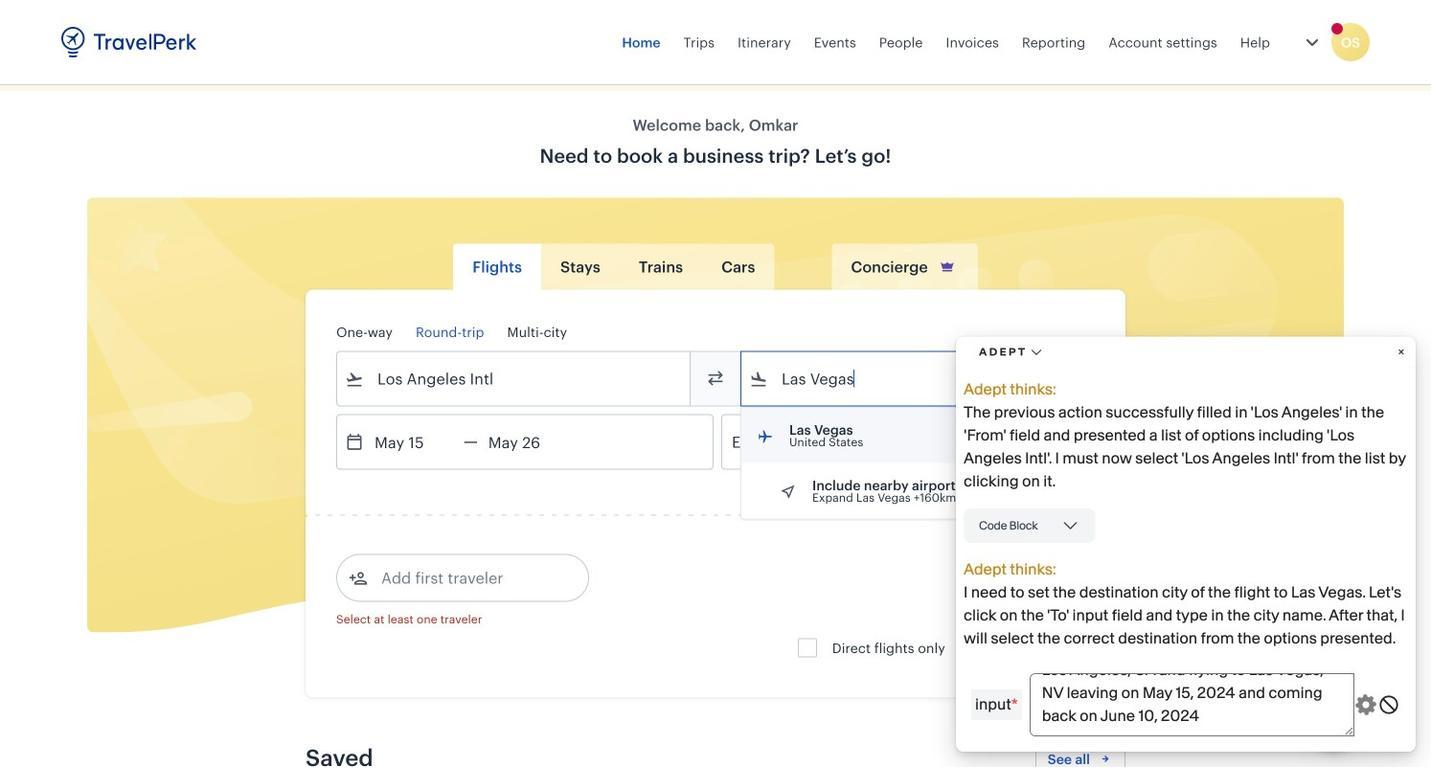 Task type: describe. For each thing, give the bounding box(es) containing it.
Depart text field
[[364, 415, 464, 469]]

From search field
[[364, 364, 665, 394]]



Task type: locate. For each thing, give the bounding box(es) containing it.
Return text field
[[478, 415, 578, 469]]

Add first traveler search field
[[368, 563, 567, 594]]

To search field
[[768, 364, 1069, 394]]



Task type: vqa. For each thing, say whether or not it's contained in the screenshot.
Add first traveler search box
yes



